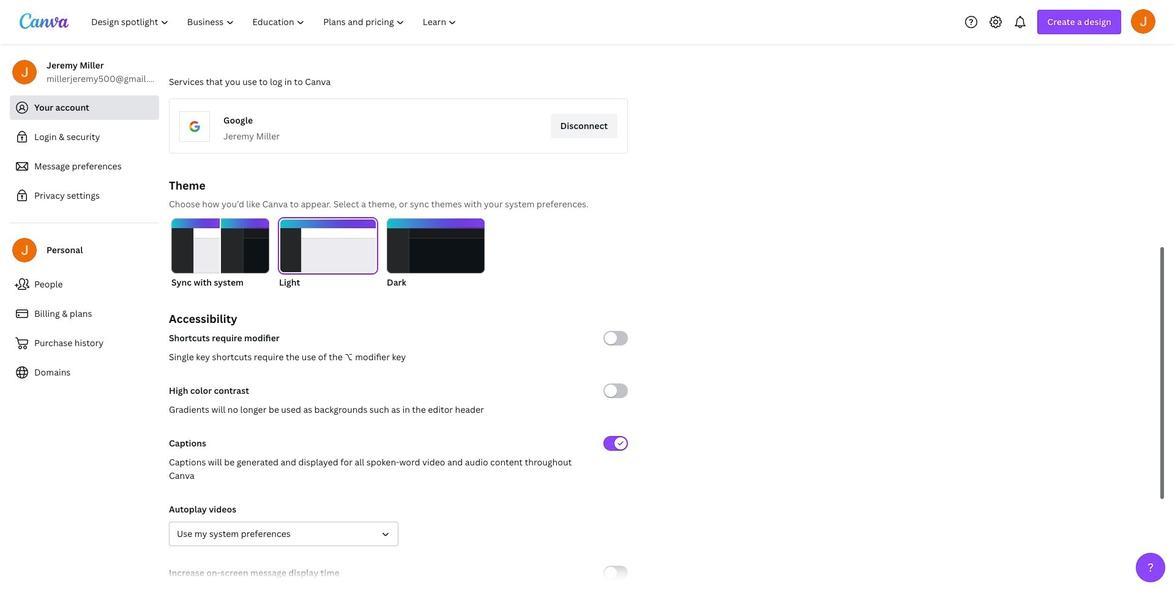 Task type: vqa. For each thing, say whether or not it's contained in the screenshot.
the top level navigation element
yes



Task type: describe. For each thing, give the bounding box(es) containing it.
top level navigation element
[[83, 10, 467, 34]]

jeremy miller image
[[1131, 9, 1156, 33]]



Task type: locate. For each thing, give the bounding box(es) containing it.
None button
[[171, 219, 269, 290], [279, 219, 377, 290], [387, 219, 485, 290], [169, 522, 398, 547], [171, 219, 269, 290], [279, 219, 377, 290], [387, 219, 485, 290], [169, 522, 398, 547]]



